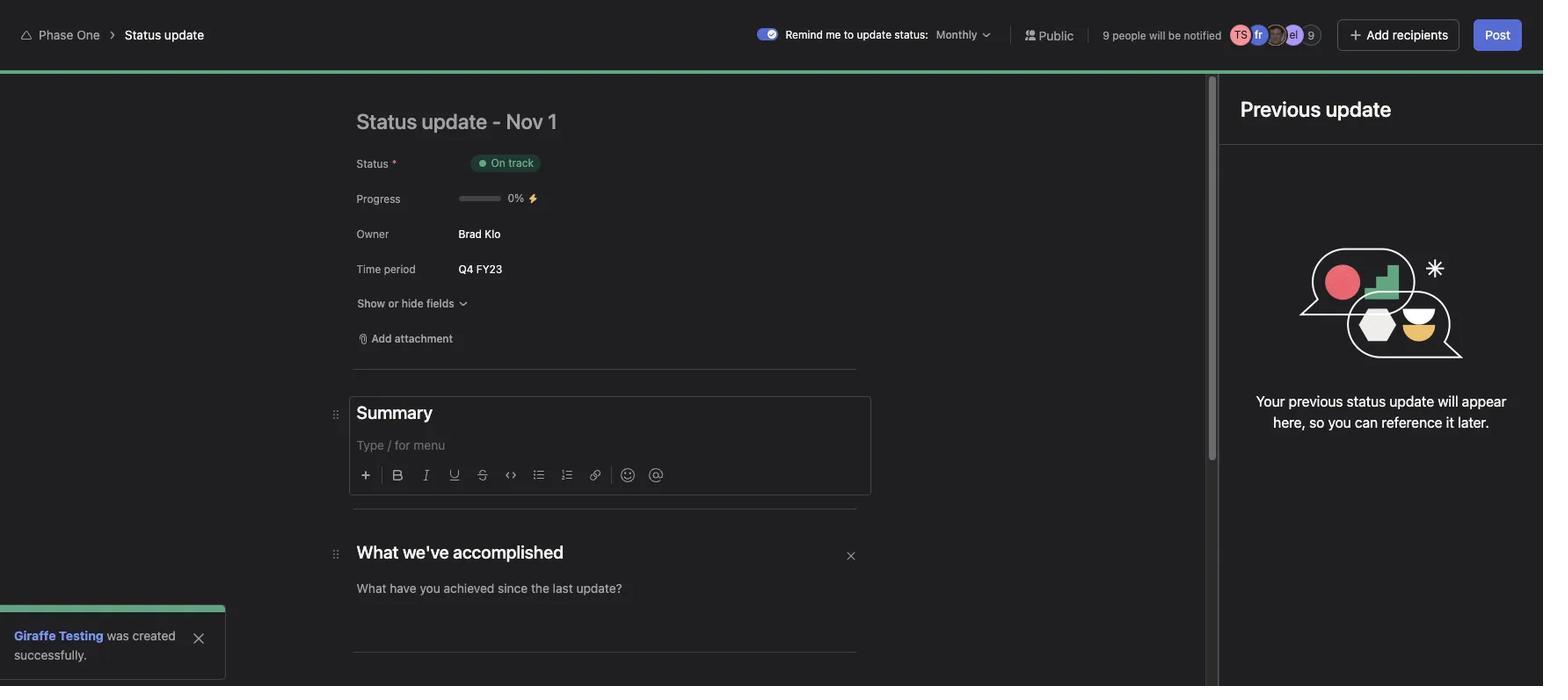 Task type: vqa. For each thing, say whether or not it's contained in the screenshot.
the Add attachment
yes



Task type: describe. For each thing, give the bounding box(es) containing it.
q4
[[459, 263, 474, 276]]

giraffe testing link
[[14, 629, 104, 644]]

here,
[[1274, 415, 1306, 431]]

functional
[[84, 606, 140, 621]]

share button
[[1464, 62, 1523, 87]]

update inside your previous status update will appear here, so you can reference it later.
[[1390, 394, 1435, 410]]

1 horizontal spatial fr
[[1405, 68, 1413, 81]]

q4 fy23
[[459, 263, 502, 276]]

hide sidebar image
[[23, 14, 37, 28]]

el
[[1290, 28, 1298, 41]]

add attachment button
[[350, 327, 461, 352]]

public
[[1039, 28, 1074, 43]]

appear
[[1462, 394, 1507, 410]]

add for add attachment
[[372, 332, 392, 346]]

phase one link
[[39, 27, 100, 42]]

giraffe
[[14, 629, 56, 644]]

me
[[826, 28, 841, 41]]

progress.
[[883, 418, 936, 433]]

invite button
[[17, 648, 93, 680]]

sprint
[[456, 55, 490, 69]]

insert an object image
[[360, 471, 371, 481]]

track inside button
[[524, 262, 553, 277]]

0 horizontal spatial ja
[[1271, 28, 1282, 41]]

klo
[[485, 227, 501, 241]]

1 horizontal spatial ts
[[1385, 68, 1399, 81]]

cross-
[[46, 606, 84, 621]]

Title of update text field
[[357, 102, 884, 141]]

automatically
[[699, 418, 775, 433]]

hide
[[402, 297, 424, 310]]

free trial 17 days left
[[1211, 8, 1267, 33]]

octopus specimen link
[[11, 628, 201, 656]]

goal
[[493, 55, 519, 69]]

bk
[[1367, 68, 1381, 81]]

what's for what's the status?
[[478, 221, 534, 241]]

fields
[[426, 297, 455, 310]]

remove section image
[[846, 551, 856, 562]]

it
[[1447, 415, 1455, 431]]

post
[[1486, 27, 1511, 42]]

connect
[[628, 457, 676, 472]]

description
[[478, 549, 554, 565]]

this
[[821, 418, 842, 433]]

or
[[388, 297, 399, 310]]

bulleted list image
[[533, 471, 544, 481]]

successfully.
[[14, 648, 87, 663]]

post button
[[1474, 19, 1523, 51]]

one
[[77, 27, 100, 42]]

reference
[[1382, 415, 1443, 431]]

was created successfully.
[[14, 629, 176, 663]]

update up home link at the left top
[[164, 27, 204, 42]]

Goal name text field
[[464, 135, 1277, 198]]

code image
[[505, 471, 516, 481]]

status
[[1347, 394, 1386, 410]]

brad klo
[[459, 227, 501, 241]]

my workspace goals
[[288, 55, 404, 69]]

bold image
[[393, 471, 403, 481]]

on track inside popup button
[[491, 157, 534, 170]]

1 horizontal spatial to
[[844, 28, 854, 41]]

team
[[422, 55, 452, 69]]

can
[[1355, 415, 1378, 431]]

show or hide fields button
[[350, 292, 477, 317]]

previous
[[1289, 394, 1344, 410]]

goals for sub-
[[651, 418, 681, 433]]

*
[[392, 157, 397, 171]]

at mention image
[[649, 469, 663, 483]]

what's for what's in my trial?
[[1286, 14, 1321, 27]]

will inside your previous status update will appear here, so you can reference it later.
[[1438, 394, 1459, 410]]

free
[[1223, 8, 1245, 21]]

update left this
[[778, 418, 818, 433]]

monthly
[[937, 28, 978, 41]]

0%
[[508, 192, 524, 205]]

italics image
[[421, 471, 431, 481]]

attachment
[[395, 332, 453, 346]]

invite
[[49, 656, 81, 671]]

on inside on track popup button
[[491, 157, 506, 170]]

status for status *
[[357, 157, 389, 171]]

notified
[[1184, 29, 1222, 42]]

team sprint goal
[[422, 55, 519, 69]]

add billing info
[[1404, 14, 1478, 27]]

what's in my trial? button
[[1278, 9, 1385, 33]]

show
[[358, 297, 385, 310]]

strikethrough image
[[477, 471, 488, 481]]

emoji image
[[621, 469, 635, 483]]

phase one
[[288, 74, 374, 94]]

previous update
[[1241, 97, 1392, 121]]

my workspace goals link
[[288, 53, 404, 72]]

0 horizontal spatial ts
[[1235, 28, 1248, 41]]

cross-functional project plan
[[46, 606, 211, 621]]

in
[[1324, 14, 1332, 27]]

use sub-goals to automatically update this goal's progress.
[[599, 418, 936, 433]]

on track inside button
[[504, 262, 553, 277]]

team sprint goal link
[[422, 53, 519, 72]]

10
[[1439, 68, 1450, 81]]

add recipients
[[1367, 27, 1449, 42]]

billing
[[1426, 14, 1456, 27]]

on track button
[[459, 148, 552, 179]]

so
[[1310, 415, 1325, 431]]

workspace
[[309, 55, 370, 69]]



Task type: locate. For each thing, give the bounding box(es) containing it.
0 vertical spatial track
[[508, 157, 534, 170]]

1 vertical spatial status
[[357, 157, 389, 171]]

track inside popup button
[[508, 157, 534, 170]]

9 for 9
[[1308, 29, 1315, 42]]

1 vertical spatial what's
[[478, 221, 534, 241]]

2 horizontal spatial add
[[1404, 14, 1423, 27]]

ja left 10
[[1421, 68, 1433, 81]]

status:
[[895, 28, 929, 41]]

what's down 0% on the top left
[[478, 221, 534, 241]]

add for add billing info
[[1404, 14, 1423, 27]]

0 vertical spatial will
[[1150, 29, 1166, 42]]

ts
[[1235, 28, 1248, 41], [1385, 68, 1399, 81]]

2 9 from the left
[[1308, 29, 1315, 42]]

1 9 from the left
[[1103, 29, 1110, 42]]

Section title text field
[[357, 401, 433, 426], [357, 541, 564, 566]]

17
[[1211, 20, 1222, 33]]

2 section title text field from the top
[[357, 541, 564, 566]]

time period
[[357, 263, 416, 276]]

9 people will be notified
[[1103, 29, 1222, 42]]

my
[[288, 55, 306, 69]]

sub-
[[624, 418, 651, 433], [689, 457, 716, 472]]

brad
[[459, 227, 482, 241]]

period
[[384, 263, 416, 276]]

remind
[[786, 28, 823, 41]]

on track right fy23
[[504, 262, 553, 277]]

goals left team
[[374, 55, 404, 69]]

0 vertical spatial what's
[[1286, 14, 1321, 27]]

project
[[144, 606, 184, 621]]

0 vertical spatial section title text field
[[357, 401, 433, 426]]

fy23
[[477, 263, 502, 276]]

0 vertical spatial goals
[[374, 55, 404, 69]]

1 horizontal spatial goals
[[651, 418, 681, 433]]

specimen
[[97, 634, 154, 649]]

toolbar
[[353, 456, 870, 488]]

connect a sub-goal
[[628, 457, 740, 472]]

1 horizontal spatial add
[[1367, 27, 1390, 42]]

link image
[[590, 471, 600, 481]]

your
[[1257, 394, 1285, 410]]

the status?
[[539, 221, 626, 241]]

track down what's the status?
[[524, 262, 553, 277]]

numbered list image
[[562, 471, 572, 481]]

status update
[[125, 27, 204, 42]]

what's inside 'button'
[[1286, 14, 1321, 27]]

on right fy23
[[504, 262, 520, 277]]

switch
[[758, 28, 779, 40]]

underline image
[[449, 471, 460, 481]]

goals
[[374, 55, 404, 69], [651, 418, 681, 433]]

1 horizontal spatial will
[[1438, 394, 1459, 410]]

track up 0% on the top left
[[508, 157, 534, 170]]

status up home link at the left top
[[125, 27, 161, 42]]

1 horizontal spatial what's
[[1286, 14, 1321, 27]]

on track button
[[478, 254, 564, 286]]

1 vertical spatial track
[[524, 262, 553, 277]]

1 horizontal spatial status
[[357, 157, 389, 171]]

sub- inside button
[[689, 457, 716, 472]]

goals inside my workspace goals link
[[374, 55, 404, 69]]

0 vertical spatial fr
[[1255, 28, 1263, 41]]

1 vertical spatial to
[[685, 418, 696, 433]]

use
[[599, 418, 621, 433]]

home link
[[11, 54, 201, 82]]

0 vertical spatial to
[[844, 28, 854, 41]]

0 horizontal spatial to
[[685, 418, 696, 433]]

1 horizontal spatial ja
[[1421, 68, 1433, 81]]

section title text field down the underline image
[[357, 541, 564, 566]]

on track
[[491, 157, 534, 170], [504, 262, 553, 277]]

info
[[1459, 14, 1478, 27]]

fr right bk
[[1405, 68, 1413, 81]]

list box
[[564, 7, 986, 35]]

to up connect a sub-goal
[[685, 418, 696, 433]]

on
[[491, 157, 506, 170], [504, 262, 520, 277]]

1 vertical spatial on track
[[504, 262, 553, 277]]

sub- right a
[[689, 457, 716, 472]]

add
[[1404, 14, 1423, 27], [1367, 27, 1390, 42], [372, 332, 392, 346]]

add inside button
[[1367, 27, 1390, 42]]

0 horizontal spatial 9
[[1103, 29, 1110, 42]]

cross-functional project plan link
[[11, 600, 211, 628]]

on track up 0% on the top left
[[491, 157, 534, 170]]

0 vertical spatial on
[[491, 157, 506, 170]]

0 horizontal spatial goals
[[374, 55, 404, 69]]

0 horizontal spatial status
[[125, 27, 161, 42]]

1 vertical spatial will
[[1438, 394, 1459, 410]]

1 vertical spatial goals
[[651, 418, 681, 433]]

be
[[1169, 29, 1181, 42]]

1 vertical spatial fr
[[1405, 68, 1413, 81]]

people
[[1113, 29, 1147, 42]]

1 vertical spatial ja
[[1421, 68, 1433, 81]]

share
[[1486, 68, 1515, 81]]

add recipients button
[[1338, 19, 1460, 51]]

home
[[46, 60, 79, 75]]

0 horizontal spatial sub-
[[624, 418, 651, 433]]

time
[[357, 263, 381, 276]]

what's in my trial?
[[1286, 14, 1377, 27]]

9 for 9 people will be notified
[[1103, 29, 1110, 42]]

a
[[679, 457, 686, 472]]

1 vertical spatial section title text field
[[357, 541, 564, 566]]

on up 'klo'
[[491, 157, 506, 170]]

0 horizontal spatial will
[[1150, 29, 1166, 42]]

add for add recipients
[[1367, 27, 1390, 42]]

ja
[[1271, 28, 1282, 41], [1421, 68, 1433, 81]]

status left *
[[357, 157, 389, 171]]

1 vertical spatial on
[[504, 262, 520, 277]]

0 horizontal spatial add
[[372, 332, 392, 346]]

was
[[107, 629, 129, 644]]

1 horizontal spatial 9
[[1308, 29, 1315, 42]]

goals up connect a sub-goal button
[[651, 418, 681, 433]]

add billing info button
[[1396, 9, 1486, 33]]

left
[[1251, 20, 1267, 33]]

update up reference
[[1390, 394, 1435, 410]]

0 vertical spatial sub-
[[624, 418, 651, 433]]

update left the status:
[[857, 28, 892, 41]]

progress
[[357, 193, 401, 206]]

owner
[[357, 228, 389, 241]]

1 horizontal spatial sub-
[[689, 457, 716, 472]]

monthly button
[[932, 26, 996, 44]]

my
[[1335, 14, 1350, 27]]

what's the status?
[[478, 221, 626, 241]]

to right me
[[844, 28, 854, 41]]

add inside 'popup button'
[[372, 332, 392, 346]]

sub- right use
[[624, 418, 651, 433]]

0 vertical spatial ts
[[1235, 28, 1248, 41]]

section title text field up the bold image
[[357, 401, 433, 426]]

recipients
[[1393, 27, 1449, 42]]

0 vertical spatial on track
[[491, 157, 534, 170]]

status
[[125, 27, 161, 42], [357, 157, 389, 171]]

0 horizontal spatial fr
[[1255, 28, 1263, 41]]

you
[[1329, 415, 1352, 431]]

will up it
[[1438, 394, 1459, 410]]

giraffe testing
[[14, 629, 104, 644]]

what's up the el
[[1286, 14, 1321, 27]]

0 vertical spatial status
[[125, 27, 161, 42]]

9 left "people"
[[1103, 29, 1110, 42]]

track
[[508, 157, 534, 170], [524, 262, 553, 277]]

later.
[[1458, 415, 1490, 431]]

goals for workspace
[[374, 55, 404, 69]]

show or hide fields
[[358, 297, 455, 310]]

add attachment
[[372, 332, 453, 346]]

trial?
[[1353, 14, 1377, 27]]

will left the be
[[1150, 29, 1166, 42]]

1 vertical spatial ts
[[1385, 68, 1399, 81]]

phase one
[[39, 27, 100, 42]]

goal
[[716, 457, 740, 472]]

9 right the el
[[1308, 29, 1315, 42]]

ja left the el
[[1271, 28, 1282, 41]]

trial
[[1248, 8, 1267, 21]]

0 horizontal spatial what's
[[478, 221, 534, 241]]

ts left left in the top right of the page
[[1235, 28, 1248, 41]]

your previous status update will appear here, so you can reference it later.
[[1257, 394, 1507, 431]]

ts right bk
[[1385, 68, 1399, 81]]

goal's
[[845, 418, 879, 433]]

status for status update
[[125, 27, 161, 42]]

close image
[[192, 632, 206, 646]]

status *
[[357, 157, 397, 171]]

1 vertical spatial sub-
[[689, 457, 716, 472]]

octopus
[[46, 634, 94, 649]]

add inside button
[[1404, 14, 1423, 27]]

fr down trial
[[1255, 28, 1263, 41]]

phase
[[39, 27, 73, 42]]

on inside on track button
[[504, 262, 520, 277]]

1 section title text field from the top
[[357, 401, 433, 426]]

0 vertical spatial ja
[[1271, 28, 1282, 41]]



